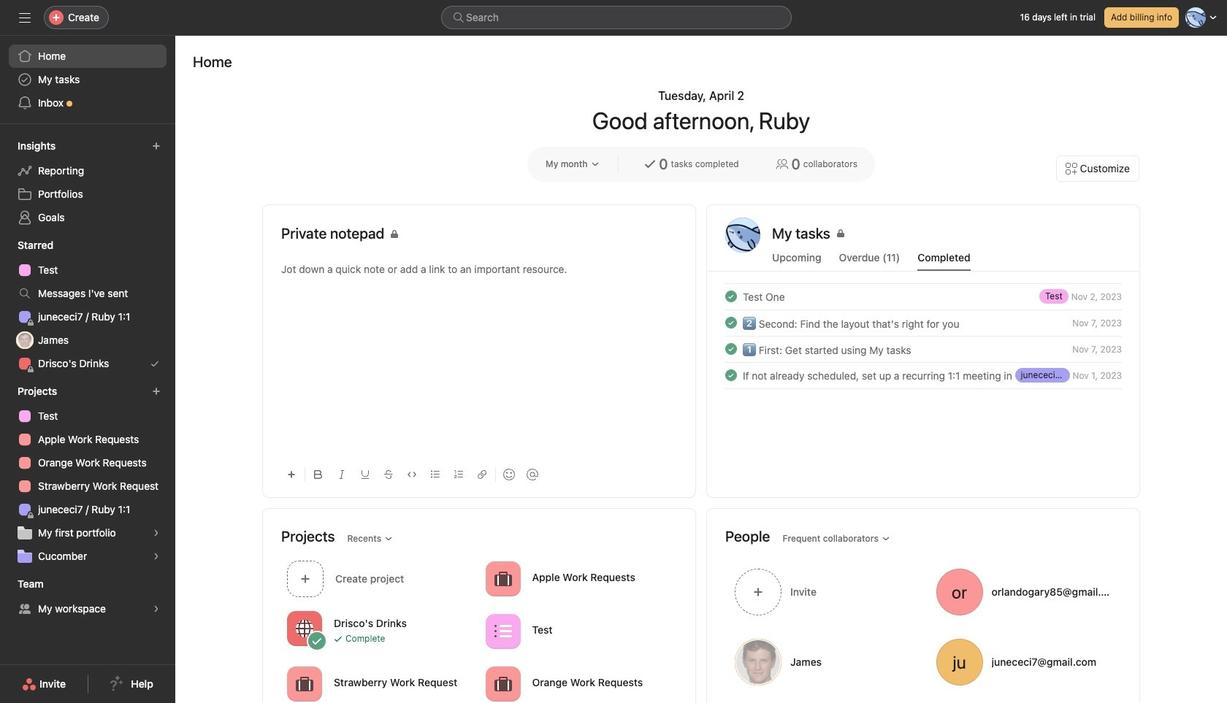 Task type: locate. For each thing, give the bounding box(es) containing it.
list image
[[494, 623, 512, 640]]

1 vertical spatial briefcase image
[[494, 675, 512, 693]]

numbered list image
[[454, 470, 463, 479]]

0 vertical spatial completed checkbox
[[723, 288, 740, 305]]

2 completed image from the top
[[723, 340, 740, 358]]

0 vertical spatial completed image
[[723, 288, 740, 305]]

view profile image
[[725, 218, 760, 253]]

briefcase image up list icon
[[494, 570, 512, 588]]

hide sidebar image
[[19, 12, 31, 23]]

insert an object image
[[287, 470, 296, 479]]

completed image for first completed option from the top of the page
[[723, 288, 740, 305]]

2 completed image from the top
[[723, 367, 740, 384]]

1 vertical spatial completed image
[[723, 340, 740, 358]]

2 completed checkbox from the top
[[723, 340, 740, 358]]

1 completed image from the top
[[723, 314, 740, 332]]

0 vertical spatial briefcase image
[[494, 570, 512, 588]]

Completed checkbox
[[723, 314, 740, 332], [723, 367, 740, 384]]

at mention image
[[527, 469, 538, 481]]

completed image for 2nd completed checkbox
[[723, 367, 740, 384]]

strikethrough image
[[384, 470, 393, 479]]

list item
[[708, 283, 1140, 310], [708, 310, 1140, 336], [708, 336, 1140, 362], [708, 362, 1140, 389], [281, 557, 480, 601]]

completed image
[[723, 314, 740, 332], [723, 340, 740, 358]]

projects element
[[0, 378, 175, 571]]

list box
[[441, 6, 792, 29]]

briefcase image down list icon
[[494, 675, 512, 693]]

bold image
[[314, 470, 323, 479]]

0 vertical spatial completed image
[[723, 314, 740, 332]]

1 vertical spatial completed checkbox
[[723, 340, 740, 358]]

link image
[[478, 470, 487, 479]]

bulleted list image
[[431, 470, 440, 479]]

Completed checkbox
[[723, 288, 740, 305], [723, 340, 740, 358]]

1 completed image from the top
[[723, 288, 740, 305]]

0 vertical spatial completed checkbox
[[723, 314, 740, 332]]

2 completed checkbox from the top
[[723, 367, 740, 384]]

1 completed checkbox from the top
[[723, 314, 740, 332]]

underline image
[[361, 470, 370, 479]]

1 vertical spatial completed image
[[723, 367, 740, 384]]

see details, my first portfolio image
[[152, 529, 161, 538]]

completed image
[[723, 288, 740, 305], [723, 367, 740, 384]]

briefcase image
[[494, 570, 512, 588], [494, 675, 512, 693]]

1 vertical spatial completed checkbox
[[723, 367, 740, 384]]

italics image
[[338, 470, 346, 479]]

toolbar
[[281, 458, 677, 491]]



Task type: describe. For each thing, give the bounding box(es) containing it.
1 briefcase image from the top
[[494, 570, 512, 588]]

code image
[[408, 470, 416, 479]]

briefcase image
[[296, 675, 313, 693]]

starred element
[[0, 232, 175, 378]]

teams element
[[0, 571, 175, 624]]

emoji image
[[503, 469, 515, 481]]

new project or portfolio image
[[152, 387, 161, 396]]

see details, my workspace image
[[152, 605, 161, 614]]

2 briefcase image from the top
[[494, 675, 512, 693]]

global element
[[0, 36, 175, 123]]

new insights image
[[152, 142, 161, 150]]

globe image
[[296, 620, 313, 637]]

1 completed checkbox from the top
[[723, 288, 740, 305]]

insights element
[[0, 133, 175, 232]]

see details, cucomber image
[[152, 552, 161, 561]]



Task type: vqa. For each thing, say whether or not it's contained in the screenshot.
checkbox
no



